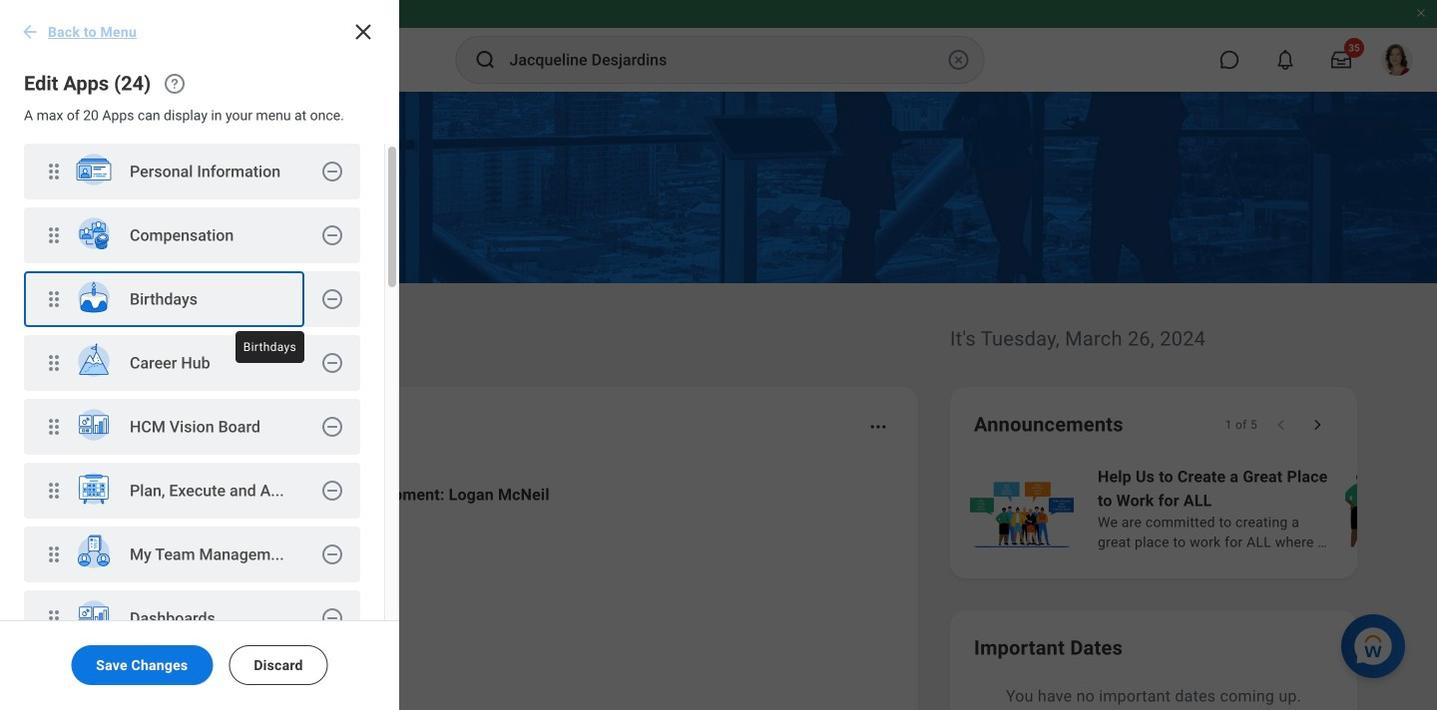 Task type: describe. For each thing, give the bounding box(es) containing it.
2 draggable vertical image from the top
[[42, 351, 66, 375]]

arrow left image
[[20, 22, 40, 42]]

5 list item from the top
[[24, 399, 360, 457]]

minus circle image for fifth list item from the bottom
[[320, 351, 344, 375]]

3 minus circle image from the top
[[320, 607, 344, 631]]

3 draggable vertical image from the top
[[42, 415, 66, 439]]

1 draggable vertical image from the top
[[42, 160, 66, 184]]

search image
[[474, 48, 498, 72]]

3 list item from the top
[[24, 271, 360, 329]]

2 minus circle image from the top
[[320, 543, 344, 567]]

minus circle image for fifth list item
[[320, 415, 344, 439]]

x image
[[351, 20, 375, 44]]

minus circle image for eighth list item from the bottom of the 'list' inside the global navigation dialog
[[320, 160, 344, 184]]

list inside global navigation dialog
[[0, 144, 384, 711]]

8 list item from the top
[[24, 591, 360, 649]]

x circle image
[[947, 48, 971, 72]]

draggable vertical image for 1st minus circle icon from the top of the global navigation dialog
[[42, 287, 66, 311]]

1 minus circle image from the top
[[320, 287, 344, 311]]

question outline image
[[163, 72, 187, 96]]

inbox image
[[133, 602, 163, 632]]

2 draggable vertical image from the top
[[42, 224, 66, 248]]

book open image
[[133, 684, 163, 711]]



Task type: vqa. For each thing, say whether or not it's contained in the screenshot.
"check small" IMAGE
no



Task type: locate. For each thing, give the bounding box(es) containing it.
draggable vertical image
[[42, 287, 66, 311], [42, 351, 66, 375], [42, 479, 66, 503], [42, 543, 66, 567], [42, 607, 66, 631]]

inbox large image
[[1331, 50, 1351, 70]]

minus circle image
[[320, 287, 344, 311], [320, 543, 344, 567], [320, 607, 344, 631]]

main content
[[0, 92, 1437, 711]]

minus circle image for 2nd list item from the top
[[320, 224, 344, 248]]

2 list item from the top
[[24, 208, 360, 265]]

4 draggable vertical image from the top
[[42, 543, 66, 567]]

1 vertical spatial minus circle image
[[320, 543, 344, 567]]

profile logan mcneil element
[[1369, 38, 1425, 82]]

7 list item from the top
[[24, 527, 360, 585]]

draggable vertical image for first minus circle icon from the bottom
[[42, 607, 66, 631]]

5 minus circle image from the top
[[320, 479, 344, 503]]

banner
[[0, 0, 1437, 92]]

notifications large image
[[1275, 50, 1295, 70]]

chevron left small image
[[1271, 415, 1291, 435]]

1 list item from the top
[[24, 144, 360, 202]]

4 minus circle image from the top
[[320, 415, 344, 439]]

2 minus circle image from the top
[[320, 224, 344, 248]]

list
[[0, 144, 384, 711], [966, 463, 1437, 555], [104, 467, 894, 711]]

inbox image
[[133, 506, 163, 536]]

4 list item from the top
[[24, 335, 360, 393]]

3 minus circle image from the top
[[320, 351, 344, 375]]

2 vertical spatial minus circle image
[[320, 607, 344, 631]]

minus circle image
[[320, 160, 344, 184], [320, 224, 344, 248], [320, 351, 344, 375], [320, 415, 344, 439], [320, 479, 344, 503]]

minus circle image for sixth list item from the top
[[320, 479, 344, 503]]

draggable vertical image for second minus circle icon from the top of the global navigation dialog
[[42, 543, 66, 567]]

global navigation dialog
[[0, 0, 399, 711]]

close environment banner image
[[1415, 7, 1427, 19]]

2 vertical spatial draggable vertical image
[[42, 415, 66, 439]]

1 vertical spatial draggable vertical image
[[42, 224, 66, 248]]

status
[[1225, 417, 1258, 433]]

chevron right small image
[[1307, 415, 1327, 435]]

1 draggable vertical image from the top
[[42, 287, 66, 311]]

1 minus circle image from the top
[[320, 160, 344, 184]]

5 draggable vertical image from the top
[[42, 607, 66, 631]]

draggable vertical image
[[42, 160, 66, 184], [42, 224, 66, 248], [42, 415, 66, 439]]

0 vertical spatial minus circle image
[[320, 287, 344, 311]]

3 draggable vertical image from the top
[[42, 479, 66, 503]]

list item
[[24, 144, 360, 202], [24, 208, 360, 265], [24, 271, 360, 329], [24, 335, 360, 393], [24, 399, 360, 457], [24, 463, 360, 521], [24, 527, 360, 585], [24, 591, 360, 649]]

0 vertical spatial draggable vertical image
[[42, 160, 66, 184]]

6 list item from the top
[[24, 463, 360, 521]]



